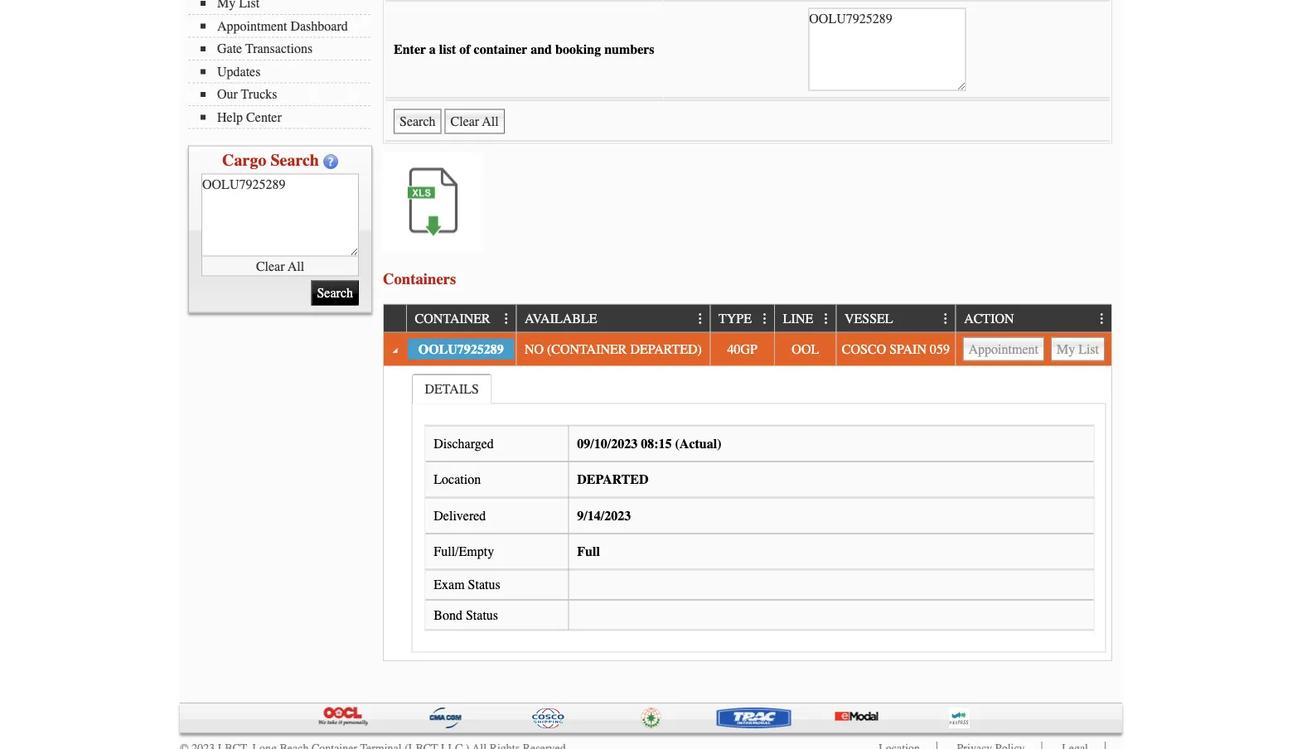 Task type: describe. For each thing, give the bounding box(es) containing it.
appointment dashboard link
[[201, 18, 371, 34]]

no
[[525, 342, 544, 357]]

cosco spain 059 cell
[[836, 333, 956, 366]]

cosco spain 059
[[842, 342, 950, 357]]

spain
[[890, 342, 927, 357]]

09/10/2023 08:15 (actual)
[[577, 436, 722, 451]]

edit column settings image for vessel
[[940, 313, 953, 326]]

help center link
[[201, 109, 371, 125]]

edit column settings image for action
[[1096, 313, 1109, 326]]

9/14/2023
[[577, 508, 631, 524]]

details tab
[[412, 374, 492, 404]]

container
[[474, 42, 528, 57]]

no (container departed)
[[525, 342, 702, 357]]

search
[[271, 151, 319, 170]]

clear
[[256, 259, 285, 274]]

no (container departed) cell
[[516, 333, 710, 366]]

status for exam status
[[468, 578, 501, 593]]

location
[[434, 472, 481, 488]]

bond
[[434, 608, 463, 623]]

full
[[577, 545, 600, 560]]

09/10/2023
[[577, 436, 638, 451]]

cargo search
[[222, 151, 319, 170]]

and
[[531, 42, 552, 57]]

edit column settings image for line
[[820, 313, 834, 326]]

oolu7925289 cell
[[406, 333, 516, 366]]

enter
[[394, 42, 426, 57]]

our
[[217, 87, 238, 102]]

edit column settings image for container
[[500, 313, 514, 326]]

type
[[719, 311, 752, 327]]

40gp cell
[[710, 333, 775, 366]]

all
[[288, 259, 304, 274]]

help
[[217, 109, 243, 125]]

action
[[965, 311, 1015, 327]]

container
[[415, 311, 491, 327]]

exam status
[[434, 578, 501, 593]]

08:15
[[641, 436, 672, 451]]

vessel link
[[845, 305, 902, 332]]

available column header
[[516, 305, 710, 333]]

containers
[[383, 271, 456, 288]]

container column header
[[406, 305, 516, 333]]

our trucks link
[[201, 87, 371, 102]]

vessel
[[845, 311, 894, 327]]

gate transactions link
[[201, 41, 371, 56]]

(actual)
[[675, 436, 722, 451]]

updates link
[[201, 64, 371, 79]]

tree grid containing container
[[384, 305, 1112, 661]]

vessel column header
[[836, 305, 956, 333]]

action link
[[965, 305, 1023, 332]]

of
[[460, 42, 471, 57]]



Task type: vqa. For each thing, say whether or not it's contained in the screenshot.


Task type: locate. For each thing, give the bounding box(es) containing it.
edit column settings image inside container column header
[[500, 313, 514, 326]]

2 edit column settings image from the left
[[940, 313, 953, 326]]

row group
[[384, 333, 1112, 661]]

line column header
[[775, 305, 836, 333]]

line
[[784, 311, 814, 327]]

available
[[525, 311, 598, 327]]

edit column settings image right container link
[[500, 313, 514, 326]]

center
[[246, 109, 282, 125]]

row down "type" 'link'
[[384, 333, 1112, 366]]

transactions
[[246, 41, 313, 56]]

status down exam status on the left of the page
[[466, 608, 498, 623]]

Enter container numbers and/ or booking numbers.  text field
[[202, 174, 359, 257]]

edit column settings image inside available column header
[[694, 313, 707, 326]]

details
[[425, 382, 479, 397]]

edit column settings image for type
[[759, 313, 772, 326]]

enter a list of container and booking numbers
[[394, 42, 655, 57]]

ool
[[792, 342, 820, 357]]

bond status
[[434, 608, 498, 623]]

oolu7925289
[[419, 342, 504, 357]]

edit column settings image inside the type column header
[[759, 313, 772, 326]]

a
[[429, 42, 436, 57]]

row group containing oolu7925289
[[384, 333, 1112, 661]]

updates
[[217, 64, 261, 79]]

row containing oolu7925289
[[384, 333, 1112, 366]]

(container
[[547, 342, 627, 357]]

status right exam
[[468, 578, 501, 593]]

discharged
[[434, 436, 494, 451]]

edit column settings image
[[694, 313, 707, 326], [759, 313, 772, 326], [820, 313, 834, 326], [1096, 313, 1109, 326]]

cosco
[[842, 342, 887, 357]]

2 row from the top
[[384, 333, 1112, 366]]

numbers
[[605, 42, 655, 57]]

departed)
[[631, 342, 702, 357]]

edit column settings image inside line column header
[[820, 313, 834, 326]]

0 vertical spatial status
[[468, 578, 501, 593]]

menu bar containing appointment dashboard
[[188, 0, 379, 129]]

dashboard
[[291, 18, 348, 34]]

0 horizontal spatial edit column settings image
[[500, 313, 514, 326]]

4 edit column settings image from the left
[[1096, 313, 1109, 326]]

clear all
[[256, 259, 304, 274]]

1 vertical spatial status
[[466, 608, 498, 623]]

edit column settings image inside vessel column header
[[940, 313, 953, 326]]

full/empty
[[434, 545, 494, 560]]

Enter container numbers and/ or booking numbers. Press ESC to reset input box text field
[[809, 8, 966, 91]]

exam
[[434, 578, 465, 593]]

row
[[384, 305, 1112, 333], [384, 333, 1112, 366]]

action column header
[[956, 305, 1112, 333]]

cargo
[[222, 151, 267, 170]]

list
[[439, 42, 456, 57]]

1 row from the top
[[384, 305, 1112, 333]]

menu bar
[[188, 0, 379, 129]]

line link
[[784, 305, 822, 332]]

ool cell
[[775, 333, 836, 366]]

edit column settings image inside action column header
[[1096, 313, 1109, 326]]

3 edit column settings image from the left
[[820, 313, 834, 326]]

row up 40gp
[[384, 305, 1112, 333]]

None submit
[[394, 109, 442, 134], [311, 281, 359, 306], [394, 109, 442, 134], [311, 281, 359, 306]]

tab list containing details
[[408, 370, 1110, 657]]

edit column settings image up "059"
[[940, 313, 953, 326]]

available link
[[525, 305, 605, 332]]

edit column settings image for available
[[694, 313, 707, 326]]

tree grid
[[384, 305, 1112, 661]]

type column header
[[710, 305, 775, 333]]

40gp
[[728, 342, 758, 357]]

type link
[[719, 305, 760, 332]]

cell
[[956, 333, 1112, 366]]

059
[[930, 342, 950, 357]]

container link
[[415, 305, 499, 332]]

gate
[[217, 41, 242, 56]]

tab list
[[408, 370, 1110, 657]]

trucks
[[241, 87, 277, 102]]

None button
[[445, 109, 505, 134], [963, 337, 1045, 362], [1051, 337, 1105, 362], [445, 109, 505, 134], [963, 337, 1045, 362], [1051, 337, 1105, 362]]

1 edit column settings image from the left
[[694, 313, 707, 326]]

appointment dashboard gate transactions updates our trucks help center
[[217, 18, 348, 125]]

departed
[[577, 472, 649, 488]]

clear all button
[[202, 257, 359, 277]]

edit column settings image
[[500, 313, 514, 326], [940, 313, 953, 326]]

booking
[[556, 42, 601, 57]]

1 edit column settings image from the left
[[500, 313, 514, 326]]

2 edit column settings image from the left
[[759, 313, 772, 326]]

status for bond status
[[466, 608, 498, 623]]

1 horizontal spatial edit column settings image
[[940, 313, 953, 326]]

status
[[468, 578, 501, 593], [466, 608, 498, 623]]

appointment
[[217, 18, 287, 34]]

row containing container
[[384, 305, 1112, 333]]

delivered
[[434, 508, 486, 524]]



